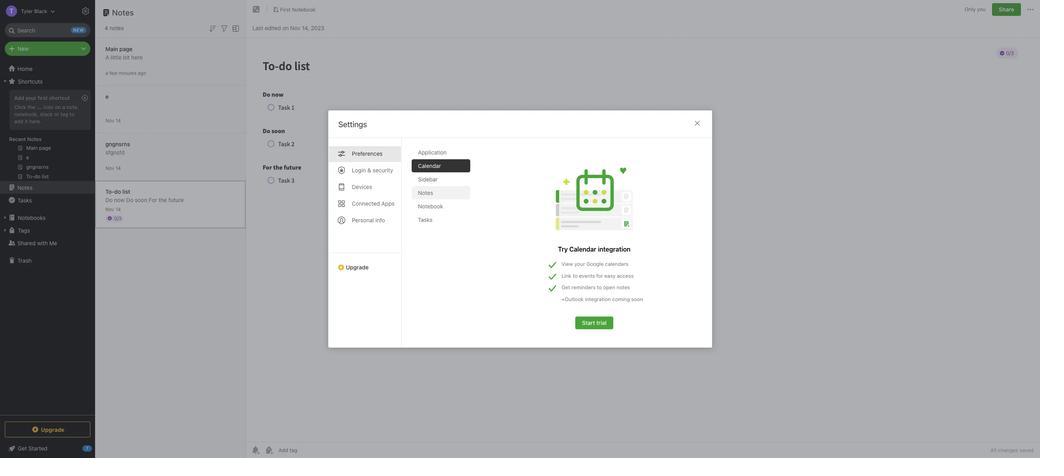 Task type: describe. For each thing, give the bounding box(es) containing it.
note,
[[67, 104, 79, 110]]

3 14 from the top
[[116, 206, 121, 212]]

your for google
[[574, 261, 585, 267]]

main
[[105, 45, 118, 52]]

1 vertical spatial integration
[[585, 296, 611, 302]]

notes inside note list element
[[112, 8, 134, 17]]

tasks tab
[[412, 213, 470, 226]]

security
[[373, 167, 393, 174]]

shortcuts
[[18, 78, 43, 85]]

devices
[[352, 183, 372, 190]]

recent notes
[[9, 136, 41, 142]]

access
[[617, 272, 634, 279]]

main page a little bit here
[[105, 45, 143, 60]]

tree containing home
[[0, 62, 95, 415]]

group containing add your first shortcut
[[0, 88, 95, 184]]

sfgnsfd
[[105, 149, 125, 156]]

2 vertical spatial to
[[597, 284, 602, 290]]

info
[[375, 217, 385, 224]]

notes up tasks button
[[17, 184, 33, 191]]

on inside 'note window' element
[[282, 24, 289, 31]]

personal info
[[352, 217, 385, 224]]

note list element
[[95, 0, 246, 458]]

soon for do
[[135, 196, 147, 203]]

shortcuts button
[[0, 75, 95, 88]]

add
[[14, 118, 23, 124]]

nov down sfgnsfd
[[105, 165, 114, 171]]

notebooks link
[[0, 211, 95, 224]]

you
[[977, 6, 986, 12]]

recent
[[9, 136, 26, 142]]

coming
[[612, 296, 630, 302]]

few
[[109, 70, 117, 76]]

last
[[252, 24, 263, 31]]

add tag image
[[264, 445, 274, 455]]

tags
[[18, 227, 30, 234]]

add a reminder image
[[251, 445, 260, 455]]

Search text field
[[10, 23, 85, 37]]

close image
[[693, 118, 702, 128]]

settings
[[338, 120, 367, 129]]

...
[[37, 104, 42, 110]]

sidebar
[[418, 176, 438, 183]]

or
[[54, 111, 59, 117]]

trial
[[596, 319, 607, 326]]

new
[[17, 45, 29, 52]]

trash link
[[0, 254, 95, 267]]

notes link
[[0, 181, 95, 194]]

2 do from the left
[[126, 196, 133, 203]]

tag
[[61, 111, 68, 117]]

connected apps
[[352, 200, 394, 207]]

tab list containing application
[[412, 146, 477, 348]]

with
[[37, 240, 48, 246]]

notebook inside tab
[[418, 203, 443, 210]]

saved
[[1020, 447, 1034, 453]]

nov up 0/3
[[105, 206, 114, 212]]

1 nov 14 from the top
[[105, 118, 121, 123]]

new button
[[5, 42, 90, 56]]

for
[[149, 196, 157, 203]]

only you
[[965, 6, 986, 12]]

14,
[[302, 24, 309, 31]]

note window element
[[246, 0, 1040, 458]]

upgrade for the top upgrade popup button
[[346, 264, 368, 271]]

easy
[[604, 272, 615, 279]]

notebooks
[[18, 214, 46, 221]]

add
[[14, 95, 24, 101]]

for
[[596, 272, 603, 279]]

settings image
[[81, 6, 90, 16]]

start trial button
[[575, 317, 613, 329]]

ago
[[138, 70, 146, 76]]

expand note image
[[252, 5, 261, 14]]

icon
[[43, 104, 53, 110]]

stack
[[40, 111, 53, 117]]

notes tab
[[412, 186, 470, 199]]

expand tags image
[[2, 227, 8, 233]]

me
[[49, 240, 57, 246]]

tasks inside tab
[[418, 216, 432, 223]]

shared with me link
[[0, 237, 95, 249]]

application
[[418, 149, 447, 156]]

1 horizontal spatial calendar
[[569, 246, 596, 253]]

all
[[991, 447, 997, 453]]

all changes saved
[[991, 447, 1034, 453]]

to-
[[105, 188, 114, 195]]

it
[[25, 118, 28, 124]]

share button
[[992, 3, 1021, 16]]

1 vertical spatial upgrade button
[[5, 422, 90, 438]]

get
[[561, 284, 570, 290]]

notes inside tab
[[418, 189, 433, 196]]

e
[[105, 93, 109, 100]]

3 nov 14 from the top
[[105, 206, 121, 212]]

calendars
[[605, 261, 628, 267]]

now
[[114, 196, 125, 203]]

2 nov 14 from the top
[[105, 165, 121, 171]]

to-do list
[[105, 188, 130, 195]]



Task type: locate. For each thing, give the bounding box(es) containing it.
first
[[38, 95, 48, 101]]

1 horizontal spatial the
[[159, 196, 167, 203]]

application tab
[[412, 146, 470, 159]]

1 vertical spatial tasks
[[418, 216, 432, 223]]

1 14 from the top
[[116, 118, 121, 123]]

bit
[[123, 54, 130, 60]]

14 down sfgnsfd
[[116, 165, 121, 171]]

1 do from the left
[[105, 196, 113, 203]]

notebook inside button
[[292, 6, 316, 13]]

1 vertical spatial the
[[159, 196, 167, 203]]

1 horizontal spatial upgrade
[[346, 264, 368, 271]]

the inside note list element
[[159, 196, 167, 203]]

the right the for
[[159, 196, 167, 203]]

0 vertical spatial tasks
[[17, 197, 32, 204]]

first notebook button
[[270, 4, 318, 15]]

calendar inside tab
[[418, 162, 441, 169]]

a inside note list element
[[105, 70, 108, 76]]

1 horizontal spatial tasks
[[418, 216, 432, 223]]

1 horizontal spatial on
[[282, 24, 289, 31]]

the left ...
[[27, 104, 35, 110]]

reminders
[[571, 284, 595, 290]]

soon right coming
[[631, 296, 643, 302]]

share
[[999, 6, 1015, 13]]

1 vertical spatial on
[[55, 104, 61, 110]]

shared
[[17, 240, 36, 246]]

+outlook
[[561, 296, 583, 302]]

0 horizontal spatial tasks
[[17, 197, 32, 204]]

click the ...
[[14, 104, 42, 110]]

1 horizontal spatial your
[[574, 261, 585, 267]]

2023
[[311, 24, 324, 31]]

here.
[[29, 118, 41, 124]]

group
[[0, 88, 95, 184]]

gngnsrns
[[105, 140, 130, 147]]

future
[[168, 196, 184, 203]]

try calendar integration
[[558, 246, 631, 253]]

login
[[352, 167, 366, 174]]

tasks button
[[0, 194, 95, 206]]

shared with me
[[17, 240, 57, 246]]

nov down e
[[105, 118, 114, 123]]

a up tag
[[62, 104, 65, 110]]

2 14 from the top
[[116, 165, 121, 171]]

0 horizontal spatial do
[[105, 196, 113, 203]]

4 notes
[[105, 25, 124, 31]]

0 vertical spatial notebook
[[292, 6, 316, 13]]

upgrade
[[346, 264, 368, 271], [41, 426, 64, 433]]

do now do soon for the future
[[105, 196, 184, 203]]

login & security
[[352, 167, 393, 174]]

0 horizontal spatial soon
[[135, 196, 147, 203]]

notes up the 4 notes
[[112, 8, 134, 17]]

0 vertical spatial soon
[[135, 196, 147, 203]]

personal
[[352, 217, 374, 224]]

do
[[114, 188, 121, 195]]

0 horizontal spatial notes
[[110, 25, 124, 31]]

start trial
[[582, 319, 607, 326]]

list
[[122, 188, 130, 195]]

1 vertical spatial 14
[[116, 165, 121, 171]]

1 horizontal spatial upgrade button
[[328, 253, 401, 274]]

0 horizontal spatial to
[[70, 111, 75, 117]]

0/3
[[114, 215, 122, 221]]

notes right 4
[[110, 25, 124, 31]]

connected
[[352, 200, 380, 207]]

expand notebooks image
[[2, 214, 8, 221]]

calendar tab
[[412, 159, 470, 172]]

first notebook
[[280, 6, 316, 13]]

view your google calendars
[[561, 261, 628, 267]]

1 vertical spatial upgrade
[[41, 426, 64, 433]]

1 vertical spatial to
[[573, 272, 578, 279]]

home
[[17, 65, 33, 72]]

0 horizontal spatial calendar
[[418, 162, 441, 169]]

tab list
[[328, 138, 402, 348], [412, 146, 477, 348]]

1 horizontal spatial tab list
[[412, 146, 477, 348]]

do down list
[[126, 196, 133, 203]]

the
[[27, 104, 35, 110], [159, 196, 167, 203]]

apps
[[381, 200, 394, 207]]

1 vertical spatial your
[[574, 261, 585, 267]]

None search field
[[10, 23, 85, 37]]

open
[[603, 284, 615, 290]]

0 horizontal spatial upgrade button
[[5, 422, 90, 438]]

notebook tab
[[412, 200, 470, 213]]

tab list containing preferences
[[328, 138, 402, 348]]

notebook down "notes" tab
[[418, 203, 443, 210]]

upgrade for upgrade popup button to the bottom
[[41, 426, 64, 433]]

1 vertical spatial calendar
[[569, 246, 596, 253]]

1 horizontal spatial soon
[[631, 296, 643, 302]]

0 vertical spatial calendar
[[418, 162, 441, 169]]

a left few
[[105, 70, 108, 76]]

first
[[280, 6, 291, 13]]

tree
[[0, 62, 95, 415]]

notes
[[110, 25, 124, 31], [617, 284, 630, 290]]

1 horizontal spatial a
[[105, 70, 108, 76]]

14 up 'gngnsrns'
[[116, 118, 121, 123]]

1 horizontal spatial to
[[573, 272, 578, 279]]

your for first
[[25, 95, 36, 101]]

tasks up notebooks
[[17, 197, 32, 204]]

nov 14 up 0/3
[[105, 206, 121, 212]]

minutes
[[119, 70, 136, 76]]

2 horizontal spatial to
[[597, 284, 602, 290]]

Note Editor text field
[[246, 38, 1040, 442]]

soon inside note list element
[[135, 196, 147, 203]]

calendar
[[418, 162, 441, 169], [569, 246, 596, 253]]

edited
[[265, 24, 281, 31]]

0 vertical spatial 14
[[116, 118, 121, 123]]

notebook right first
[[292, 6, 316, 13]]

integration down get reminders to open notes
[[585, 296, 611, 302]]

14
[[116, 118, 121, 123], [116, 165, 121, 171], [116, 206, 121, 212]]

notes
[[112, 8, 134, 17], [27, 136, 41, 142], [17, 184, 33, 191], [418, 189, 433, 196]]

your right view at the bottom right
[[574, 261, 585, 267]]

try
[[558, 246, 568, 253]]

0 horizontal spatial a
[[62, 104, 65, 110]]

0 vertical spatial to
[[70, 111, 75, 117]]

notes inside note list element
[[110, 25, 124, 31]]

google
[[586, 261, 604, 267]]

notebook,
[[14, 111, 38, 117]]

0 vertical spatial upgrade button
[[328, 253, 401, 274]]

1 vertical spatial a
[[62, 104, 65, 110]]

nov left 14,
[[290, 24, 300, 31]]

to
[[70, 111, 75, 117], [573, 272, 578, 279], [597, 284, 602, 290]]

1 horizontal spatial do
[[126, 196, 133, 203]]

on inside icon on a note, notebook, stack or tag to add it here.
[[55, 104, 61, 110]]

a few minutes ago
[[105, 70, 146, 76]]

little
[[111, 54, 122, 60]]

notes right recent at top left
[[27, 136, 41, 142]]

0 vertical spatial notes
[[110, 25, 124, 31]]

14 up 0/3
[[116, 206, 121, 212]]

soon for coming
[[631, 296, 643, 302]]

events
[[579, 272, 595, 279]]

integration up calendars
[[598, 246, 631, 253]]

2 vertical spatial 14
[[116, 206, 121, 212]]

0 horizontal spatial your
[[25, 95, 36, 101]]

do down 'to-'
[[105, 196, 113, 203]]

2 vertical spatial nov 14
[[105, 206, 121, 212]]

on right edited
[[282, 24, 289, 31]]

0 vertical spatial the
[[27, 104, 35, 110]]

start
[[582, 319, 595, 326]]

1 vertical spatial notes
[[617, 284, 630, 290]]

tags button
[[0, 224, 95, 237]]

on up or
[[55, 104, 61, 110]]

shortcut
[[49, 95, 70, 101]]

tasks down notebook tab
[[418, 216, 432, 223]]

nov 14
[[105, 118, 121, 123], [105, 165, 121, 171], [105, 206, 121, 212]]

soon left the for
[[135, 196, 147, 203]]

0 horizontal spatial notebook
[[292, 6, 316, 13]]

0 horizontal spatial upgrade
[[41, 426, 64, 433]]

nov 14 up 'gngnsrns'
[[105, 118, 121, 123]]

icon on a note, notebook, stack or tag to add it here.
[[14, 104, 79, 124]]

+outlook integration coming soon
[[561, 296, 643, 302]]

link to events for easy access
[[561, 272, 634, 279]]

sidebar tab
[[412, 173, 470, 186]]

0 vertical spatial a
[[105, 70, 108, 76]]

0 vertical spatial your
[[25, 95, 36, 101]]

a
[[105, 54, 109, 60]]

calendar up view your google calendars
[[569, 246, 596, 253]]

notes down sidebar
[[418, 189, 433, 196]]

view
[[561, 261, 573, 267]]

1 vertical spatial soon
[[631, 296, 643, 302]]

get reminders to open notes
[[561, 284, 630, 290]]

only
[[965, 6, 976, 12]]

last edited on nov 14, 2023
[[252, 24, 324, 31]]

upgrade inside tab list
[[346, 264, 368, 271]]

0 horizontal spatial on
[[55, 104, 61, 110]]

a inside icon on a note, notebook, stack or tag to add it here.
[[62, 104, 65, 110]]

to down note,
[[70, 111, 75, 117]]

0 vertical spatial integration
[[598, 246, 631, 253]]

add your first shortcut
[[14, 95, 70, 101]]

to left open
[[597, 284, 602, 290]]

1 vertical spatial notebook
[[418, 203, 443, 210]]

1 vertical spatial nov 14
[[105, 165, 121, 171]]

changes
[[998, 447, 1018, 453]]

nov inside 'note window' element
[[290, 24, 300, 31]]

notes down access
[[617, 284, 630, 290]]

0 vertical spatial upgrade
[[346, 264, 368, 271]]

to inside icon on a note, notebook, stack or tag to add it here.
[[70, 111, 75, 117]]

integration
[[598, 246, 631, 253], [585, 296, 611, 302]]

tasks inside button
[[17, 197, 32, 204]]

to right link
[[573, 272, 578, 279]]

1 horizontal spatial notes
[[617, 284, 630, 290]]

here
[[131, 54, 143, 60]]

0 horizontal spatial tab list
[[328, 138, 402, 348]]

upgrade button
[[328, 253, 401, 274], [5, 422, 90, 438]]

your up click the ...
[[25, 95, 36, 101]]

on
[[282, 24, 289, 31], [55, 104, 61, 110]]

0 vertical spatial nov 14
[[105, 118, 121, 123]]

0 horizontal spatial the
[[27, 104, 35, 110]]

nov
[[290, 24, 300, 31], [105, 118, 114, 123], [105, 165, 114, 171], [105, 206, 114, 212]]

calendar up sidebar
[[418, 162, 441, 169]]

home link
[[0, 62, 95, 75]]

soon
[[135, 196, 147, 203], [631, 296, 643, 302]]

do
[[105, 196, 113, 203], [126, 196, 133, 203]]

nov 14 down sfgnsfd
[[105, 165, 121, 171]]

1 horizontal spatial notebook
[[418, 203, 443, 210]]

0 vertical spatial on
[[282, 24, 289, 31]]



Task type: vqa. For each thing, say whether or not it's contained in the screenshot.
Trash link
yes



